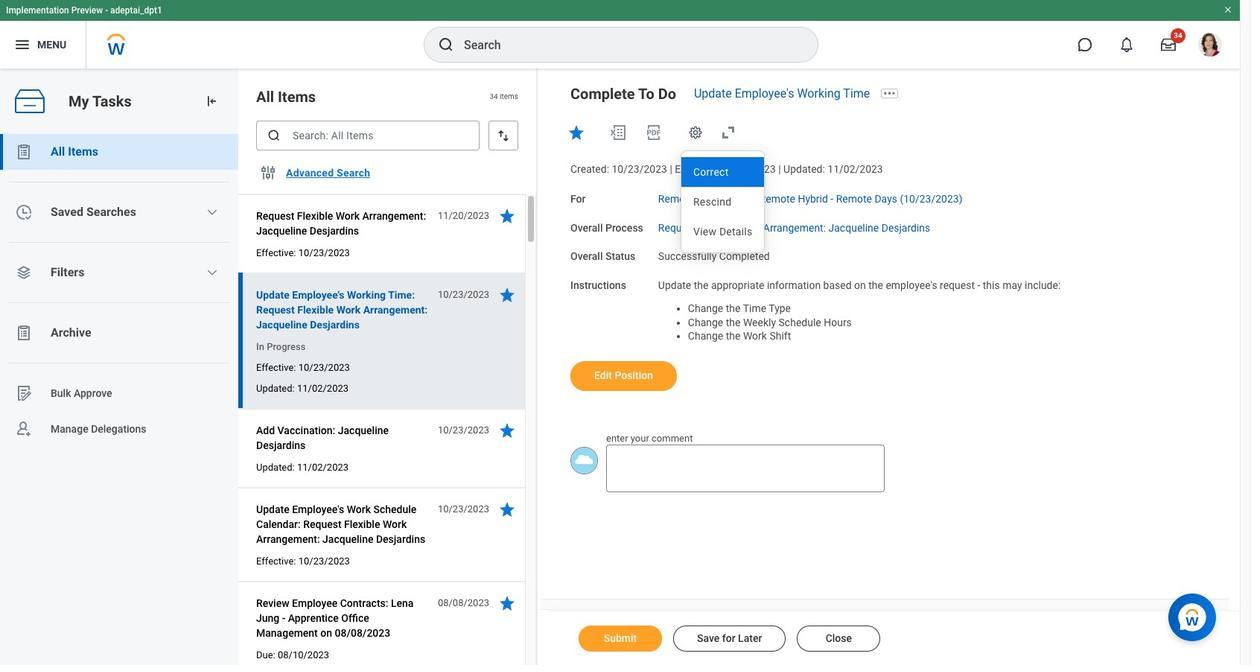Task type: describe. For each thing, give the bounding box(es) containing it.
complete to do
[[570, 85, 676, 103]]

effective: up rescind
[[675, 163, 718, 175]]

management
[[256, 627, 318, 639]]

correct
[[693, 166, 729, 178]]

jung
[[256, 612, 279, 624]]

- inside menu banner
[[105, 5, 108, 16]]

manage delegations link
[[0, 411, 238, 447]]

for
[[570, 193, 586, 205]]

close
[[826, 632, 852, 644]]

action bar region
[[549, 611, 1240, 665]]

34 items
[[490, 93, 518, 101]]

do
[[658, 85, 676, 103]]

due: 08/10/2023
[[256, 649, 329, 661]]

implementation
[[6, 5, 69, 16]]

the left 'shift'
[[726, 330, 741, 342]]

overall status element
[[658, 241, 770, 264]]

to
[[638, 85, 654, 103]]

profile logan mcneil image
[[1198, 33, 1222, 60]]

all inside item list element
[[256, 88, 274, 106]]

view details button
[[681, 217, 764, 247]]

update the appropriate information based on the employee's request - this may include:
[[658, 279, 1061, 291]]

1 horizontal spatial time
[[843, 86, 870, 101]]

office
[[341, 612, 369, 624]]

jacqueline inside update employee's work schedule calendar: request flexible work arrangement: jacqueline desjardins
[[323, 533, 373, 545]]

add vaccination: jacqueline desjardins
[[256, 424, 389, 451]]

successfully completed
[[658, 250, 770, 262]]

jacqueline down days
[[829, 222, 879, 233]]

archive button
[[0, 315, 238, 351]]

employee's for update employee's work schedule calendar: request flexible work arrangement: jacqueline desjardins
[[292, 503, 344, 515]]

enter your comment text field
[[606, 445, 885, 492]]

menu containing correct
[[681, 157, 764, 247]]

submit
[[604, 632, 637, 644]]

apprentice
[[288, 612, 339, 624]]

effective: down in progress
[[256, 362, 296, 373]]

items
[[500, 93, 518, 101]]

employee's
[[886, 279, 937, 291]]

saved searches
[[51, 205, 136, 219]]

all items inside item list element
[[256, 88, 316, 106]]

due:
[[256, 649, 275, 661]]

update employee's working time link
[[694, 86, 870, 101]]

transformation import image
[[204, 94, 219, 109]]

jacqueline inside update employee's working time: request flexible work arrangement: jacqueline desjardins
[[256, 319, 307, 331]]

sort image
[[496, 128, 511, 143]]

later
[[738, 632, 762, 644]]

close button
[[797, 626, 881, 652]]

jacqueline inside request flexible work arrangement: jacqueline desjardins
[[256, 225, 307, 237]]

- inside review employee contracts: lena jung - apprentice office management on 08/08/2023
[[282, 612, 285, 624]]

arrangement: inside update employee's working time: request flexible work arrangement: jacqueline desjardins
[[363, 304, 428, 316]]

edit position
[[594, 369, 653, 381]]

close environment banner image
[[1224, 5, 1233, 14]]

remote work > work/remote hybrid - remote days (10/23/2023)
[[658, 193, 963, 205]]

update employee's working time: request flexible work arrangement: jacqueline desjardins button
[[256, 286, 430, 334]]

configure image
[[259, 164, 277, 182]]

- right hybrid
[[831, 193, 834, 205]]

progress
[[267, 341, 306, 352]]

34 button
[[1152, 28, 1186, 61]]

1 horizontal spatial on
[[854, 279, 866, 291]]

items inside item list element
[[278, 88, 316, 106]]

1 | from the left
[[670, 163, 672, 175]]

bulk
[[51, 387, 71, 399]]

2 vertical spatial 11/02/2023
[[297, 462, 349, 473]]

Search: All Items text field
[[256, 121, 480, 150]]

1 change from the top
[[688, 302, 723, 314]]

saved searches button
[[0, 194, 238, 230]]

edit position button
[[570, 361, 677, 391]]

34 for 34 items
[[490, 93, 498, 101]]

add
[[256, 424, 275, 436]]

your
[[631, 433, 649, 444]]

my tasks
[[69, 92, 132, 110]]

save
[[697, 632, 720, 644]]

notifications large image
[[1119, 37, 1134, 52]]

rescind button
[[681, 187, 764, 217]]

overall for overall status
[[570, 250, 603, 262]]

working for time
[[797, 86, 841, 101]]

successfully
[[658, 250, 717, 262]]

update for update the appropriate information based on the employee's request - this may include:
[[658, 279, 691, 291]]

effective: 10/23/2023 for flexible
[[256, 247, 350, 258]]

update for update employee's working time
[[694, 86, 732, 101]]

advanced search
[[286, 167, 370, 179]]

calendar:
[[256, 518, 301, 530]]

work inside change the time type change the weekly schedule hours change the work shift
[[743, 330, 767, 342]]

rename image
[[15, 384, 33, 402]]

clock check image
[[15, 203, 33, 221]]

0 vertical spatial updated:
[[784, 163, 825, 175]]

update employee's working time: request flexible work arrangement: jacqueline desjardins
[[256, 289, 428, 331]]

based
[[823, 279, 852, 291]]

arrangement: down remote work > work/remote hybrid - remote days (10/23/2023)
[[763, 222, 826, 233]]

instructions
[[570, 279, 626, 291]]

created: 10/23/2023 | effective: 10/23/2023 | updated: 11/02/2023
[[570, 163, 883, 175]]

perspective image
[[15, 264, 33, 282]]

filters
[[51, 265, 84, 279]]

star image for add vaccination: jacqueline desjardins
[[498, 422, 516, 439]]

work inside update employee's working time: request flexible work arrangement: jacqueline desjardins
[[336, 304, 361, 316]]

1 vertical spatial 11/02/2023
[[297, 383, 349, 394]]

for
[[722, 632, 736, 644]]

schedule inside update employee's work schedule calendar: request flexible work arrangement: jacqueline desjardins
[[373, 503, 417, 515]]

clipboard image for all items
[[15, 143, 33, 161]]

all items inside button
[[51, 144, 98, 159]]

effective: down request flexible work arrangement: jacqueline desjardins button
[[256, 247, 296, 258]]

advanced
[[286, 167, 334, 179]]

my
[[69, 92, 89, 110]]

08/10/2023
[[278, 649, 329, 661]]

preview
[[71, 5, 103, 16]]

appropriate
[[711, 279, 764, 291]]

menu
[[37, 38, 66, 50]]

request up successfully
[[658, 222, 696, 233]]

schedule inside change the time type change the weekly schedule hours change the work shift
[[779, 316, 821, 328]]

clipboard image for archive
[[15, 324, 33, 342]]

search
[[337, 167, 370, 179]]

fullscreen image
[[719, 124, 737, 141]]

update for update employee's working time: request flexible work arrangement: jacqueline desjardins
[[256, 289, 290, 301]]

chevron down image for filters
[[207, 267, 218, 279]]

employee's for update employee's working time
[[735, 86, 794, 101]]

34 for 34
[[1174, 31, 1182, 39]]

review employee contracts: lena jung - apprentice office management on 08/08/2023 button
[[256, 594, 430, 642]]

arrangement: inside request flexible work arrangement: jacqueline desjardins
[[362, 210, 426, 222]]

request flexible work arrangement: jacqueline desjardins inside button
[[256, 210, 426, 237]]

2 change from the top
[[688, 316, 723, 328]]

items inside button
[[68, 144, 98, 159]]

work/remote
[[731, 193, 795, 205]]

include:
[[1025, 279, 1061, 291]]

2 updated: 11/02/2023 from the top
[[256, 462, 349, 473]]

vaccination:
[[277, 424, 335, 436]]

add vaccination: jacqueline desjardins button
[[256, 422, 430, 454]]

shift
[[770, 330, 791, 342]]

enter your comment
[[606, 433, 693, 444]]

hours
[[824, 316, 852, 328]]

adeptai_dpt1
[[110, 5, 162, 16]]

bulk approve
[[51, 387, 112, 399]]

time:
[[388, 289, 415, 301]]

request inside update employee's working time: request flexible work arrangement: jacqueline desjardins
[[256, 304, 295, 316]]

time inside change the time type change the weekly schedule hours change the work shift
[[743, 302, 766, 314]]

hybrid
[[798, 193, 828, 205]]

created:
[[570, 163, 609, 175]]

manage delegations
[[51, 423, 146, 435]]



Task type: locate. For each thing, give the bounding box(es) containing it.
jacqueline up in progress
[[256, 319, 307, 331]]

clipboard image
[[15, 143, 33, 161], [15, 324, 33, 342]]

0 horizontal spatial all
[[51, 144, 65, 159]]

enter
[[606, 433, 628, 444]]

0 horizontal spatial working
[[347, 289, 386, 301]]

1 vertical spatial working
[[347, 289, 386, 301]]

2 effective: 10/23/2023 from the top
[[256, 362, 350, 373]]

justify image
[[13, 36, 31, 54]]

chevron down image inside filters dropdown button
[[207, 267, 218, 279]]

1 vertical spatial change
[[688, 316, 723, 328]]

1 chevron down image from the top
[[207, 206, 218, 218]]

updated:
[[784, 163, 825, 175], [256, 383, 295, 394], [256, 462, 295, 473]]

all items down the my
[[51, 144, 98, 159]]

items
[[278, 88, 316, 106], [68, 144, 98, 159]]

completed
[[719, 250, 770, 262]]

update
[[694, 86, 732, 101], [658, 279, 691, 291], [256, 289, 290, 301], [256, 503, 289, 515]]

update down successfully
[[658, 279, 691, 291]]

0 horizontal spatial 34
[[490, 93, 498, 101]]

flexible inside request flexible work arrangement: jacqueline desjardins
[[297, 210, 333, 222]]

bulk approve link
[[0, 375, 238, 411]]

11/02/2023 up vaccination:
[[297, 383, 349, 394]]

desjardins inside update employee's work schedule calendar: request flexible work arrangement: jacqueline desjardins
[[376, 533, 425, 545]]

employee's inside update employee's work schedule calendar: request flexible work arrangement: jacqueline desjardins
[[292, 503, 344, 515]]

desjardins
[[882, 222, 930, 233], [310, 225, 359, 237], [310, 319, 360, 331], [256, 439, 306, 451], [376, 533, 425, 545]]

0 vertical spatial employee's
[[735, 86, 794, 101]]

0 vertical spatial schedule
[[779, 316, 821, 328]]

overall down for
[[570, 222, 603, 233]]

2 overall from the top
[[570, 250, 603, 262]]

0 vertical spatial 11/02/2023
[[828, 163, 883, 175]]

menu
[[681, 157, 764, 247]]

list containing all items
[[0, 134, 238, 447]]

process
[[605, 222, 643, 233]]

0 vertical spatial 08/08/2023
[[438, 597, 489, 608]]

2 vertical spatial updated:
[[256, 462, 295, 473]]

overall for overall process
[[570, 222, 603, 233]]

export to excel image
[[609, 124, 627, 141]]

days
[[875, 193, 897, 205]]

employee's up progress
[[292, 289, 344, 301]]

1 horizontal spatial working
[[797, 86, 841, 101]]

- up management
[[282, 612, 285, 624]]

tasks
[[92, 92, 132, 110]]

1 overall from the top
[[570, 222, 603, 233]]

items down the my
[[68, 144, 98, 159]]

1 vertical spatial on
[[320, 627, 332, 639]]

1 updated: 11/02/2023 from the top
[[256, 383, 349, 394]]

2 vertical spatial employee's
[[292, 503, 344, 515]]

overall up instructions
[[570, 250, 603, 262]]

3 effective: 10/23/2023 from the top
[[256, 556, 350, 567]]

0 horizontal spatial request flexible work arrangement: jacqueline desjardins
[[256, 210, 426, 237]]

08/08/2023 down office
[[335, 627, 390, 639]]

items up search image
[[278, 88, 316, 106]]

filters button
[[0, 255, 238, 290]]

1 vertical spatial effective: 10/23/2023
[[256, 362, 350, 373]]

0 horizontal spatial items
[[68, 144, 98, 159]]

complete
[[570, 85, 635, 103]]

34 inside item list element
[[490, 93, 498, 101]]

employee
[[292, 597, 338, 609]]

0 horizontal spatial 08/08/2023
[[335, 627, 390, 639]]

remote left days
[[836, 193, 872, 205]]

-
[[105, 5, 108, 16], [831, 193, 834, 205], [977, 279, 980, 291], [282, 612, 285, 624]]

star image for review employee contracts: lena jung - apprentice office management on 08/08/2023
[[498, 594, 516, 612]]

the down successfully completed
[[694, 279, 709, 291]]

request right calendar:
[[303, 518, 341, 530]]

1 vertical spatial chevron down image
[[207, 267, 218, 279]]

11/02/2023 up days
[[828, 163, 883, 175]]

implementation preview -   adeptai_dpt1
[[6, 5, 162, 16]]

the left weekly
[[726, 316, 741, 328]]

1 remote from the left
[[658, 193, 694, 205]]

flexible inside update employee's working time: request flexible work arrangement: jacqueline desjardins
[[297, 304, 334, 316]]

desjardins inside "add vaccination: jacqueline desjardins"
[[256, 439, 306, 451]]

11/20/2023
[[438, 210, 489, 221]]

request
[[940, 279, 975, 291]]

0 vertical spatial all items
[[256, 88, 316, 106]]

on down 'apprentice' at the left bottom of page
[[320, 627, 332, 639]]

view printable version (pdf) image
[[645, 124, 663, 141]]

1 horizontal spatial request flexible work arrangement: jacqueline desjardins
[[658, 222, 930, 233]]

0 horizontal spatial all items
[[51, 144, 98, 159]]

remote work > work/remote hybrid - remote days (10/23/2023) link
[[658, 190, 963, 205]]

effective: 10/23/2023 down progress
[[256, 362, 350, 373]]

0 vertical spatial items
[[278, 88, 316, 106]]

effective: 10/23/2023 for employee's
[[256, 556, 350, 567]]

lena
[[391, 597, 414, 609]]

star image for update employee's working time: request flexible work arrangement: jacqueline desjardins
[[498, 286, 516, 304]]

type
[[769, 302, 791, 314]]

all up search image
[[256, 88, 274, 106]]

0 vertical spatial working
[[797, 86, 841, 101]]

manage
[[51, 423, 88, 435]]

schedule
[[779, 316, 821, 328], [373, 503, 417, 515]]

update employee's work schedule calendar: request flexible work arrangement: jacqueline desjardins button
[[256, 500, 430, 548]]

1 vertical spatial all
[[51, 144, 65, 159]]

request flexible work arrangement: jacqueline desjardins down remote work > work/remote hybrid - remote days (10/23/2023)
[[658, 222, 930, 233]]

list
[[0, 134, 238, 447]]

jacqueline
[[829, 222, 879, 233], [256, 225, 307, 237], [256, 319, 307, 331], [338, 424, 389, 436], [323, 533, 373, 545]]

on right based
[[854, 279, 866, 291]]

0 vertical spatial clipboard image
[[15, 143, 33, 161]]

0 vertical spatial change
[[688, 302, 723, 314]]

user plus image
[[15, 420, 33, 438]]

inbox large image
[[1161, 37, 1176, 52]]

jacqueline up contracts: at bottom
[[323, 533, 373, 545]]

request flexible work arrangement: jacqueline desjardins link
[[658, 219, 930, 233]]

clipboard image inside the "archive" button
[[15, 324, 33, 342]]

34 left 'items'
[[490, 93, 498, 101]]

1 vertical spatial employee's
[[292, 289, 344, 301]]

1 vertical spatial updated: 11/02/2023
[[256, 462, 349, 473]]

0 vertical spatial chevron down image
[[207, 206, 218, 218]]

clipboard image inside all items button
[[15, 143, 33, 161]]

view details
[[693, 226, 752, 238]]

employee's inside update employee's working time: request flexible work arrangement: jacqueline desjardins
[[292, 289, 344, 301]]

2 vertical spatial effective: 10/23/2023
[[256, 556, 350, 567]]

08/08/2023 right lena
[[438, 597, 489, 608]]

gear image
[[688, 125, 703, 140]]

1 horizontal spatial |
[[778, 163, 781, 175]]

comment
[[652, 433, 693, 444]]

2 vertical spatial change
[[688, 330, 723, 342]]

in progress
[[256, 341, 306, 352]]

overall status
[[570, 250, 635, 262]]

all inside button
[[51, 144, 65, 159]]

1 horizontal spatial remote
[[836, 193, 872, 205]]

1 vertical spatial clipboard image
[[15, 324, 33, 342]]

effective: 10/23/2023 up employee
[[256, 556, 350, 567]]

Search Workday  search field
[[464, 28, 787, 61]]

rescind
[[693, 196, 732, 208]]

1 horizontal spatial 34
[[1174, 31, 1182, 39]]

all items up search image
[[256, 88, 316, 106]]

arrangement: down calendar:
[[256, 533, 320, 545]]

0 vertical spatial updated: 11/02/2023
[[256, 383, 349, 394]]

effective: down calendar:
[[256, 556, 296, 567]]

arrangement: down the time:
[[363, 304, 428, 316]]

0 vertical spatial 34
[[1174, 31, 1182, 39]]

request up in progress
[[256, 304, 295, 316]]

view
[[693, 226, 717, 238]]

|
[[670, 163, 672, 175], [778, 163, 781, 175]]

08/08/2023 inside review employee contracts: lena jung - apprentice office management on 08/08/2023
[[335, 627, 390, 639]]

work inside request flexible work arrangement: jacqueline desjardins
[[336, 210, 360, 222]]

menu banner
[[0, 0, 1240, 69]]

update employee's work schedule calendar: request flexible work arrangement: jacqueline desjardins
[[256, 503, 425, 545]]

the down appropriate
[[726, 302, 741, 314]]

star image
[[567, 124, 585, 141], [498, 207, 516, 225], [498, 286, 516, 304], [498, 422, 516, 439], [498, 500, 516, 518], [498, 594, 516, 612]]

11/02/2023 down "add vaccination: jacqueline desjardins"
[[297, 462, 349, 473]]

2 chevron down image from the top
[[207, 267, 218, 279]]

flexible inside update employee's work schedule calendar: request flexible work arrangement: jacqueline desjardins
[[344, 518, 380, 530]]

update up calendar:
[[256, 503, 289, 515]]

1 horizontal spatial 08/08/2023
[[438, 597, 489, 608]]

review employee contracts: lena jung - apprentice office management on 08/08/2023
[[256, 597, 414, 639]]

on inside review employee contracts: lena jung - apprentice office management on 08/08/2023
[[320, 627, 332, 639]]

- right preview
[[105, 5, 108, 16]]

request flexible work arrangement: jacqueline desjardins button
[[256, 207, 430, 240]]

update for update employee's work schedule calendar: request flexible work arrangement: jacqueline desjardins
[[256, 503, 289, 515]]

search image
[[437, 36, 455, 54]]

review
[[256, 597, 289, 609]]

star image for request flexible work arrangement: jacqueline desjardins
[[498, 207, 516, 225]]

request inside request flexible work arrangement: jacqueline desjardins
[[256, 210, 294, 222]]

| left correct
[[670, 163, 672, 175]]

save for later button
[[673, 626, 786, 652]]

jacqueline right vaccination:
[[338, 424, 389, 436]]

all items
[[256, 88, 316, 106], [51, 144, 98, 159]]

saved
[[51, 205, 83, 219]]

desjardins inside update employee's working time: request flexible work arrangement: jacqueline desjardins
[[310, 319, 360, 331]]

1 vertical spatial schedule
[[373, 503, 417, 515]]

remote
[[658, 193, 694, 205], [836, 193, 872, 205]]

0 horizontal spatial time
[[743, 302, 766, 314]]

the left employee's at the top right of page
[[869, 279, 883, 291]]

request inside update employee's work schedule calendar: request flexible work arrangement: jacqueline desjardins
[[303, 518, 341, 530]]

update inside update employee's work schedule calendar: request flexible work arrangement: jacqueline desjardins
[[256, 503, 289, 515]]

0 horizontal spatial |
[[670, 163, 672, 175]]

effective: 10/23/2023 down request flexible work arrangement: jacqueline desjardins button
[[256, 247, 350, 258]]

menu button
[[0, 21, 86, 69]]

0 horizontal spatial on
[[320, 627, 332, 639]]

3 change from the top
[[688, 330, 723, 342]]

1 vertical spatial 34
[[490, 93, 498, 101]]

working inside update employee's working time: request flexible work arrangement: jacqueline desjardins
[[347, 289, 386, 301]]

0 vertical spatial all
[[256, 88, 274, 106]]

jacqueline inside "add vaccination: jacqueline desjardins"
[[338, 424, 389, 436]]

working
[[797, 86, 841, 101], [347, 289, 386, 301]]

updated: up remote work > work/remote hybrid - remote days (10/23/2023) link
[[784, 163, 825, 175]]

1 vertical spatial 08/08/2023
[[335, 627, 390, 639]]

overall process
[[570, 222, 643, 233]]

updated: 11/02/2023 down "add vaccination: jacqueline desjardins"
[[256, 462, 349, 473]]

request down configure image
[[256, 210, 294, 222]]

working for time:
[[347, 289, 386, 301]]

update up in progress
[[256, 289, 290, 301]]

1 horizontal spatial all
[[256, 88, 274, 106]]

employee's up calendar:
[[292, 503, 344, 515]]

34 inside 34 button
[[1174, 31, 1182, 39]]

1 vertical spatial overall
[[570, 250, 603, 262]]

correct button
[[681, 157, 764, 187]]

>
[[723, 193, 729, 205]]

10/23/2023
[[612, 163, 667, 175], [720, 163, 776, 175], [298, 247, 350, 258], [438, 289, 489, 300], [298, 362, 350, 373], [438, 424, 489, 436], [438, 503, 489, 515], [298, 556, 350, 567]]

2 | from the left
[[778, 163, 781, 175]]

contracts:
[[340, 597, 388, 609]]

0 horizontal spatial schedule
[[373, 503, 417, 515]]

updated: down the add
[[256, 462, 295, 473]]

updated: down in progress
[[256, 383, 295, 394]]

work
[[697, 193, 721, 205], [336, 210, 360, 222], [737, 222, 761, 233], [336, 304, 361, 316], [743, 330, 767, 342], [347, 503, 371, 515], [383, 518, 407, 530]]

arrangement: down search
[[362, 210, 426, 222]]

effective:
[[675, 163, 718, 175], [256, 247, 296, 258], [256, 362, 296, 373], [256, 556, 296, 567]]

clipboard image left archive
[[15, 324, 33, 342]]

1 vertical spatial updated:
[[256, 383, 295, 394]]

chevron down image
[[207, 206, 218, 218], [207, 267, 218, 279]]

all up saved
[[51, 144, 65, 159]]

my tasks element
[[0, 69, 238, 665]]

1 vertical spatial all items
[[51, 144, 98, 159]]

chevron down image for saved searches
[[207, 206, 218, 218]]

| up work/remote
[[778, 163, 781, 175]]

overall
[[570, 222, 603, 233], [570, 250, 603, 262]]

updated: 11/02/2023 up vaccination:
[[256, 383, 349, 394]]

(10/23/2023)
[[900, 193, 963, 205]]

approve
[[74, 387, 112, 399]]

all items button
[[0, 134, 238, 170]]

remote up view
[[658, 193, 694, 205]]

- left this
[[977, 279, 980, 291]]

0 vertical spatial overall
[[570, 222, 603, 233]]

0 vertical spatial time
[[843, 86, 870, 101]]

position
[[615, 369, 653, 381]]

jacqueline down configure image
[[256, 225, 307, 237]]

arrangement: inside update employee's work schedule calendar: request flexible work arrangement: jacqueline desjardins
[[256, 533, 320, 545]]

2 remote from the left
[[836, 193, 872, 205]]

1 effective: 10/23/2023 from the top
[[256, 247, 350, 258]]

search image
[[267, 128, 282, 143]]

1 vertical spatial time
[[743, 302, 766, 314]]

star image for update employee's work schedule calendar: request flexible work arrangement: jacqueline desjardins
[[498, 500, 516, 518]]

1 horizontal spatial schedule
[[779, 316, 821, 328]]

1 clipboard image from the top
[[15, 143, 33, 161]]

34 left profile logan mcneil icon
[[1174, 31, 1182, 39]]

in
[[256, 341, 264, 352]]

0 vertical spatial effective: 10/23/2023
[[256, 247, 350, 258]]

edit
[[594, 369, 612, 381]]

2 clipboard image from the top
[[15, 324, 33, 342]]

update inside update employee's working time: request flexible work arrangement: jacqueline desjardins
[[256, 289, 290, 301]]

item list element
[[238, 69, 538, 665]]

0 horizontal spatial remote
[[658, 193, 694, 205]]

0 vertical spatial on
[[854, 279, 866, 291]]

update up fullscreen image
[[694, 86, 732, 101]]

details
[[719, 226, 752, 238]]

1 vertical spatial items
[[68, 144, 98, 159]]

1 horizontal spatial items
[[278, 88, 316, 106]]

clipboard image up clock check image
[[15, 143, 33, 161]]

employee's up fullscreen image
[[735, 86, 794, 101]]

request flexible work arrangement: jacqueline desjardins
[[256, 210, 426, 237], [658, 222, 930, 233]]

request flexible work arrangement: jacqueline desjardins down search
[[256, 210, 426, 237]]

employee's for update employee's working time: request flexible work arrangement: jacqueline desjardins
[[292, 289, 344, 301]]

arrangement:
[[362, 210, 426, 222], [763, 222, 826, 233], [363, 304, 428, 316], [256, 533, 320, 545]]

1 horizontal spatial all items
[[256, 88, 316, 106]]



Task type: vqa. For each thing, say whether or not it's contained in the screenshot.


